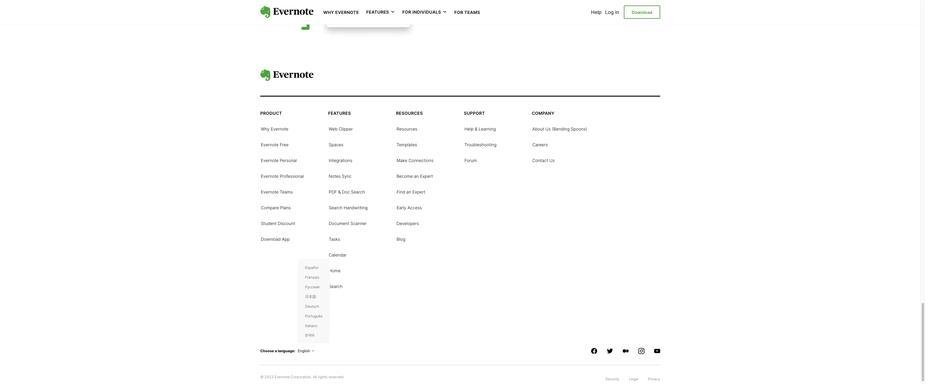 Task type: locate. For each thing, give the bounding box(es) containing it.
search handwriting link
[[329, 205, 368, 211]]

help link
[[591, 9, 602, 15]]

evernote professional link
[[261, 173, 304, 179]]

search for search handwriting
[[329, 205, 343, 210]]

for for for individuals
[[402, 9, 411, 15]]

evernote logo image
[[260, 6, 314, 18], [260, 69, 314, 81]]

resources
[[396, 111, 423, 116], [397, 126, 417, 132]]

1 vertical spatial search
[[329, 205, 343, 210]]

for individuals
[[402, 9, 441, 15]]

italiano link
[[305, 323, 317, 329]]

become
[[397, 174, 413, 179]]

an for find
[[406, 190, 411, 195]]

日本語 link
[[305, 294, 316, 300]]

about us (bending spoons) link
[[533, 126, 587, 132]]

evernote free link
[[261, 142, 289, 148]]

plans
[[280, 205, 291, 210]]

2 evernote logo image from the top
[[260, 69, 314, 81]]

help down support
[[465, 126, 474, 132]]

search link
[[329, 283, 343, 290]]

0 horizontal spatial for
[[402, 9, 411, 15]]

1 horizontal spatial why evernote link
[[323, 9, 359, 15]]

1 evernote logo image from the top
[[260, 6, 314, 18]]

make
[[397, 158, 407, 163]]

expert
[[420, 174, 433, 179], [412, 190, 425, 195]]

& left learning
[[475, 126, 478, 132]]

1 vertical spatial us
[[550, 158, 555, 163]]

1 vertical spatial &
[[338, 190, 341, 195]]

0 vertical spatial download
[[632, 10, 653, 15]]

evernote personal link
[[261, 157, 297, 163]]

evernote personal
[[261, 158, 297, 163]]

0 vertical spatial &
[[475, 126, 478, 132]]

why evernote
[[323, 10, 359, 15], [261, 126, 288, 132]]

tasks link
[[329, 236, 340, 242]]

& for pdf
[[338, 190, 341, 195]]

1 vertical spatial features
[[328, 111, 351, 116]]

0 horizontal spatial features
[[328, 111, 351, 116]]

search down home
[[329, 284, 343, 289]]

0 vertical spatial why evernote link
[[323, 9, 359, 15]]

2 vertical spatial search
[[329, 284, 343, 289]]

company
[[532, 111, 555, 116]]

1 vertical spatial expert
[[412, 190, 425, 195]]

for
[[402, 9, 411, 15], [455, 10, 463, 15]]

doc
[[342, 190, 350, 195]]

help & learning link
[[465, 126, 496, 132]]

evernote free
[[261, 142, 289, 147]]

resources up 'resources' link
[[396, 111, 423, 116]]

download
[[632, 10, 653, 15], [261, 237, 281, 242]]

0 vertical spatial teams
[[465, 10, 480, 15]]

legal
[[629, 377, 638, 382]]

1 vertical spatial why evernote link
[[261, 126, 288, 132]]

forum
[[465, 158, 477, 163]]

deutsch link
[[305, 303, 319, 309]]

templates
[[397, 142, 417, 147]]

us
[[546, 126, 551, 132], [550, 158, 555, 163]]

help for help & learning
[[465, 126, 474, 132]]

us right contact
[[550, 158, 555, 163]]

compare plans link
[[261, 205, 291, 211]]

legal link
[[629, 375, 638, 383]]

us right the about
[[546, 126, 551, 132]]

download left app
[[261, 237, 281, 242]]

1 vertical spatial help
[[465, 126, 474, 132]]

why evernote link
[[323, 9, 359, 15], [261, 126, 288, 132]]

0 vertical spatial features
[[366, 9, 389, 15]]

resources up the templates link
[[397, 126, 417, 132]]

1 vertical spatial why evernote
[[261, 126, 288, 132]]

0 vertical spatial expert
[[420, 174, 433, 179]]

0 horizontal spatial why evernote link
[[261, 126, 288, 132]]

expert down connections
[[420, 174, 433, 179]]

resources link
[[397, 126, 417, 132]]

why evernote link for for
[[323, 9, 359, 15]]

features button
[[366, 9, 395, 15]]

0 horizontal spatial why evernote
[[261, 126, 288, 132]]

why
[[323, 10, 334, 15], [261, 126, 270, 132]]

& left doc
[[338, 190, 341, 195]]

student
[[261, 221, 277, 226]]

tasks
[[329, 237, 340, 242]]

teams
[[465, 10, 480, 15], [280, 190, 293, 195]]

0 horizontal spatial an
[[406, 190, 411, 195]]

compare plans
[[261, 205, 291, 210]]

(bending
[[552, 126, 570, 132]]

document
[[329, 221, 349, 226]]

0 horizontal spatial &
[[338, 190, 341, 195]]

1 horizontal spatial download
[[632, 10, 653, 15]]

become an expert
[[397, 174, 433, 179]]

1 vertical spatial evernote logo image
[[260, 69, 314, 81]]

search right doc
[[351, 190, 365, 195]]

0 vertical spatial an
[[414, 174, 419, 179]]

0 horizontal spatial help
[[465, 126, 474, 132]]

0 vertical spatial why evernote
[[323, 10, 359, 15]]

1 horizontal spatial help
[[591, 9, 602, 15]]

français
[[305, 275, 319, 280]]

an right find
[[406, 190, 411, 195]]

features inside button
[[366, 9, 389, 15]]

find an expert link
[[397, 189, 425, 195]]

a
[[275, 349, 277, 353]]

0 vertical spatial us
[[546, 126, 551, 132]]

search for search
[[329, 284, 343, 289]]

security link
[[606, 375, 619, 383]]

0 vertical spatial help
[[591, 9, 602, 15]]

blog link
[[397, 236, 406, 242]]

troubleshooting link
[[465, 142, 497, 148]]

for for for teams
[[455, 10, 463, 15]]

0 horizontal spatial why
[[261, 126, 270, 132]]

1 horizontal spatial for
[[455, 10, 463, 15]]

1 horizontal spatial &
[[475, 126, 478, 132]]

for inside button
[[402, 9, 411, 15]]

help left log
[[591, 9, 602, 15]]

1 horizontal spatial features
[[366, 9, 389, 15]]

teams for evernote teams
[[280, 190, 293, 195]]

home
[[329, 268, 341, 273]]

1 vertical spatial why
[[261, 126, 270, 132]]

0 horizontal spatial download
[[261, 237, 281, 242]]

sync
[[342, 174, 352, 179]]

contact us link
[[533, 157, 555, 163]]

learning
[[479, 126, 496, 132]]

an right become
[[414, 174, 419, 179]]

help inside help & learning link
[[465, 126, 474, 132]]

português
[[305, 314, 323, 319]]

why evernote for evernote
[[261, 126, 288, 132]]

download app
[[261, 237, 290, 242]]

1 vertical spatial teams
[[280, 190, 293, 195]]

download right the in
[[632, 10, 653, 15]]

1 horizontal spatial why evernote
[[323, 10, 359, 15]]

1 horizontal spatial an
[[414, 174, 419, 179]]

evernote
[[335, 10, 359, 15], [271, 126, 288, 132], [261, 142, 279, 147], [261, 158, 279, 163], [261, 174, 279, 179], [261, 190, 279, 195], [275, 375, 290, 380]]

expert down become an expert on the top of the page
[[412, 190, 425, 195]]

0 vertical spatial evernote logo image
[[260, 6, 314, 18]]

web
[[329, 126, 338, 132]]

search down pdf
[[329, 205, 343, 210]]

for teams
[[455, 10, 480, 15]]

download for download
[[632, 10, 653, 15]]

1 horizontal spatial why
[[323, 10, 334, 15]]

corporation.
[[291, 375, 312, 380]]

0 horizontal spatial teams
[[280, 190, 293, 195]]

1 horizontal spatial teams
[[465, 10, 480, 15]]

why for for teams
[[323, 10, 334, 15]]

us for about
[[546, 126, 551, 132]]

1 vertical spatial an
[[406, 190, 411, 195]]

0 vertical spatial why
[[323, 10, 334, 15]]

1 vertical spatial download
[[261, 237, 281, 242]]

notes sync link
[[329, 173, 352, 179]]

pdf
[[329, 190, 337, 195]]

for individuals button
[[402, 9, 447, 15]]



Task type: vqa. For each thing, say whether or not it's contained in the screenshot.
Free
yes



Task type: describe. For each thing, give the bounding box(es) containing it.
developers
[[397, 221, 419, 226]]

help & learning
[[465, 126, 496, 132]]

português link
[[305, 313, 323, 319]]

1 vertical spatial resources
[[397, 126, 417, 132]]

integrations link
[[329, 157, 352, 163]]

evernote inside "evernote personal" link
[[261, 158, 279, 163]]

for teams link
[[455, 9, 480, 15]]

scanner
[[350, 221, 367, 226]]

日本語
[[305, 295, 316, 299]]

expert for find an expert
[[412, 190, 425, 195]]

notes
[[329, 174, 341, 179]]

한국어
[[305, 334, 315, 338]]

careers
[[533, 142, 548, 147]]

pdf & doc search
[[329, 190, 365, 195]]

help for help
[[591, 9, 602, 15]]

become an expert link
[[397, 173, 433, 179]]

download app link
[[261, 236, 290, 242]]

handwriting
[[344, 205, 368, 210]]

español link
[[305, 264, 318, 271]]

calendar
[[329, 253, 347, 258]]

templates link
[[397, 142, 417, 148]]

why evernote for for
[[323, 10, 359, 15]]

evernote inside evernote professional link
[[261, 174, 279, 179]]

privacy link
[[648, 375, 660, 383]]

support
[[464, 111, 485, 116]]

early access link
[[397, 205, 422, 211]]

pdf & doc search link
[[329, 189, 365, 195]]

professional
[[280, 174, 304, 179]]

connections
[[409, 158, 434, 163]]

free
[[280, 142, 289, 147]]

access
[[408, 205, 422, 210]]

why for evernote professional
[[261, 126, 270, 132]]

make connections link
[[397, 157, 434, 163]]

evernote inside evernote teams link
[[261, 190, 279, 195]]

showcase of the calendar feature of evernote image
[[260, 0, 418, 40]]

student discount link
[[261, 220, 295, 227]]

an for become
[[414, 174, 419, 179]]

choose
[[260, 349, 274, 353]]

troubleshooting
[[465, 142, 497, 147]]

forum link
[[465, 157, 477, 163]]

about us (bending spoons)
[[533, 126, 587, 132]]

한국어 link
[[305, 332, 315, 338]]

product
[[260, 111, 282, 116]]

about
[[533, 126, 544, 132]]

all
[[313, 375, 317, 380]]

clipper
[[339, 126, 353, 132]]

compare
[[261, 205, 279, 210]]

log in
[[605, 9, 619, 15]]

spaces
[[329, 142, 343, 147]]

why evernote link for evernote
[[261, 126, 288, 132]]

web clipper link
[[329, 126, 353, 132]]

find
[[397, 190, 405, 195]]

evernote professional
[[261, 174, 304, 179]]

evernote inside evernote free link
[[261, 142, 279, 147]]

expert for become an expert
[[420, 174, 433, 179]]

early
[[397, 205, 406, 210]]

integrations
[[329, 158, 352, 163]]

document scanner
[[329, 221, 367, 226]]

discount
[[278, 221, 295, 226]]

app
[[282, 237, 290, 242]]

download for download app
[[261, 237, 281, 242]]

home link
[[329, 268, 341, 274]]

2023
[[265, 375, 274, 380]]

teams for for teams
[[465, 10, 480, 15]]

0 vertical spatial search
[[351, 190, 365, 195]]

in
[[615, 9, 619, 15]]

web clipper
[[329, 126, 353, 132]]

search handwriting
[[329, 205, 368, 210]]

choose a language:
[[260, 349, 295, 353]]

contact us
[[533, 158, 555, 163]]

0 vertical spatial resources
[[396, 111, 423, 116]]

us for contact
[[550, 158, 555, 163]]

log
[[605, 9, 614, 15]]

developers link
[[397, 220, 419, 227]]

italiano
[[305, 324, 317, 328]]

notes sync
[[329, 174, 352, 179]]

deutsch
[[305, 304, 319, 309]]

careers link
[[533, 142, 548, 148]]

security
[[606, 377, 619, 382]]

privacy
[[648, 377, 660, 382]]

rights
[[318, 375, 328, 380]]

personal
[[280, 158, 297, 163]]

student discount
[[261, 221, 295, 226]]

blog
[[397, 237, 406, 242]]

find an expert
[[397, 190, 425, 195]]

©
[[260, 375, 264, 380]]

reserved.
[[329, 375, 345, 380]]

& for help
[[475, 126, 478, 132]]

language:
[[278, 349, 295, 353]]

spoons)
[[571, 126, 587, 132]]

contact
[[533, 158, 548, 163]]

english
[[298, 349, 310, 353]]

early access
[[397, 205, 422, 210]]



